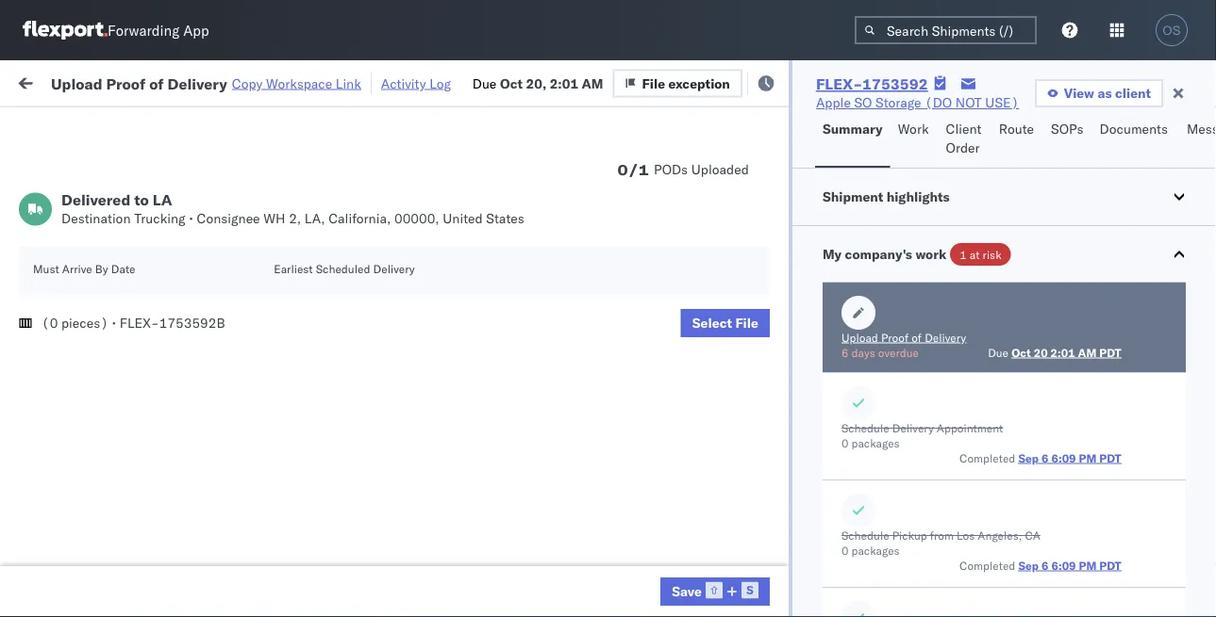 Task type: vqa. For each thing, say whether or not it's contained in the screenshot.
the topmost PROOF
yes



Task type: locate. For each thing, give the bounding box(es) containing it.
shipment
[[823, 189, 883, 205]]

link
[[336, 75, 361, 92]]

1 vertical spatial packages
[[851, 544, 900, 558]]

00000,
[[394, 210, 439, 227]]

file
[[642, 75, 665, 91], [735, 315, 758, 332]]

2:01
[[550, 75, 578, 91], [1051, 346, 1075, 360]]

work
[[915, 246, 946, 263]]

apple
[[816, 94, 851, 111]]

exception
[[668, 75, 730, 91]]

1 sep from the top
[[1018, 451, 1039, 466]]

20
[[1034, 346, 1048, 360]]

upload up days
[[841, 331, 878, 345]]

0 vertical spatial of
[[149, 74, 164, 93]]

completed inside schedule pickup from los angeles, ca 0 packages completed sep 6 6:09 pm pdt
[[959, 559, 1015, 573]]

1 vertical spatial completed
[[959, 559, 1015, 573]]

apple so storage (do not use) link
[[816, 93, 1019, 112]]

1 horizontal spatial of
[[912, 331, 922, 345]]

1 vertical spatial pm
[[1079, 559, 1097, 573]]

1 horizontal spatial oct
[[1011, 346, 1031, 360]]

1 horizontal spatial due
[[988, 346, 1009, 360]]

sep 6 6:09 pm pdt button
[[1018, 451, 1121, 466], [1018, 559, 1121, 573]]

schedule
[[841, 421, 889, 435], [841, 529, 889, 543]]

1 at risk
[[960, 248, 1002, 262]]

am right 20,
[[582, 75, 603, 91]]

0 vertical spatial 6:09
[[1051, 451, 1076, 466]]

proof for upload proof of delivery
[[881, 331, 909, 345]]

activity log
[[381, 75, 451, 92]]

1 horizontal spatial •
[[189, 210, 193, 227]]

1 packages from the top
[[851, 436, 900, 450]]

0 horizontal spatial of
[[149, 74, 164, 93]]

1 vertical spatial oct
[[1011, 346, 1031, 360]]

0 vertical spatial completed
[[959, 451, 1015, 466]]

due oct 20 2:01 am pdt
[[988, 346, 1121, 360]]

schedule inside the schedule delivery appointment 0 packages completed sep 6 6:09 pm pdt
[[841, 421, 889, 435]]

upload proof of delivery button
[[841, 330, 966, 345]]

1 vertical spatial 6:09
[[1051, 559, 1076, 573]]

2 sep from the top
[[1018, 559, 1039, 573]]

oct left 20,
[[500, 75, 523, 91]]

oct left "20"
[[1011, 346, 1031, 360]]

1 vertical spatial sep
[[1018, 559, 1039, 573]]

0 vertical spatial proof
[[106, 74, 145, 93]]

• right pieces)
[[112, 315, 116, 332]]

my
[[823, 246, 842, 263]]

file left exception
[[642, 75, 665, 91]]

must arrive by date
[[33, 262, 135, 276]]

view
[[1064, 85, 1094, 101]]

packages down schedule delivery appointment button
[[851, 436, 900, 450]]

flex-
[[816, 75, 862, 93], [120, 315, 159, 332]]

1753592b
[[159, 315, 225, 332]]

0 vertical spatial upload
[[51, 74, 102, 93]]

risk
[[983, 248, 1002, 262]]

1 pm from the top
[[1079, 451, 1097, 466]]

california,
[[328, 210, 391, 227]]

2 pm from the top
[[1079, 559, 1097, 573]]

1 vertical spatial 6
[[1042, 451, 1049, 466]]

am right "20"
[[1078, 346, 1097, 360]]

1 horizontal spatial file
[[735, 315, 758, 332]]

schedule left "pickup"
[[841, 529, 889, 543]]

flex- right pieces)
[[120, 315, 159, 332]]

0 vertical spatial 1
[[639, 160, 649, 179]]

schedule pickup from los angeles, ca button
[[841, 528, 1041, 543]]

united
[[443, 210, 483, 227]]

0 vertical spatial due
[[473, 75, 497, 91]]

file right select
[[735, 315, 758, 332]]

2,
[[289, 210, 301, 227]]

file exception
[[642, 75, 730, 91]]

2:01 right "20"
[[1051, 346, 1075, 360]]

• inside delivered to la destination trucking • consignee wh 2, la, california, 00000, united states
[[189, 210, 193, 227]]

1 vertical spatial •
[[112, 315, 116, 332]]

proof
[[106, 74, 145, 93], [881, 331, 909, 345]]

1 horizontal spatial 2:01
[[1051, 346, 1075, 360]]

1 vertical spatial 2:01
[[1051, 346, 1075, 360]]

20,
[[526, 75, 546, 91]]

destination
[[61, 210, 131, 227]]

0 horizontal spatial proof
[[106, 74, 145, 93]]

of up "overdue"
[[912, 331, 922, 345]]

0 / 1 pods uploaded
[[617, 160, 749, 179]]

at
[[970, 248, 980, 262]]

1 vertical spatial am
[[1078, 346, 1097, 360]]

schedule down days
[[841, 421, 889, 435]]

2 6:09 from the top
[[1051, 559, 1076, 573]]

1 6:09 from the top
[[1051, 451, 1076, 466]]

proof up "overdue"
[[881, 331, 909, 345]]

completed down appointment
[[959, 451, 1015, 466]]

pm inside schedule pickup from los angeles, ca 0 packages completed sep 6 6:09 pm pdt
[[1079, 559, 1097, 573]]

0 horizontal spatial •
[[112, 315, 116, 332]]

0 horizontal spatial flex-
[[120, 315, 159, 332]]

completed inside the schedule delivery appointment 0 packages completed sep 6 6:09 pm pdt
[[959, 451, 1015, 466]]

upload inside button
[[841, 331, 878, 345]]

os button
[[1150, 8, 1193, 52]]

wh
[[263, 210, 285, 227]]

1 horizontal spatial flex-
[[816, 75, 862, 93]]

1 vertical spatial of
[[912, 331, 922, 345]]

0 vertical spatial packages
[[851, 436, 900, 450]]

1 sep 6 6:09 pm pdt button from the top
[[1018, 451, 1121, 466]]

1 left at
[[960, 248, 967, 262]]

2:01 right 20,
[[550, 75, 578, 91]]

angeles,
[[978, 529, 1022, 543]]

upload
[[51, 74, 102, 93], [841, 331, 878, 345]]

order
[[946, 140, 980, 156]]

2 sep 6 6:09 pm pdt button from the top
[[1018, 559, 1121, 573]]

documents button
[[1092, 112, 1179, 168]]

ca
[[1025, 529, 1041, 543]]

pdt inside the schedule delivery appointment 0 packages completed sep 6 6:09 pm pdt
[[1099, 451, 1121, 466]]

0 vertical spatial 2:01
[[550, 75, 578, 91]]

1 horizontal spatial upload
[[841, 331, 878, 345]]

os
[[1163, 23, 1181, 37]]

1 vertical spatial file
[[735, 315, 758, 332]]

1 horizontal spatial am
[[1078, 346, 1097, 360]]

pdt
[[1099, 346, 1121, 360], [1099, 451, 1121, 466], [1099, 559, 1121, 573]]

schedule inside schedule pickup from los angeles, ca 0 packages completed sep 6 6:09 pm pdt
[[841, 529, 889, 543]]

upload down flexport. image
[[51, 74, 102, 93]]

1 vertical spatial schedule
[[841, 529, 889, 543]]

1 vertical spatial due
[[988, 346, 1009, 360]]

1 pdt from the top
[[1099, 346, 1121, 360]]

work
[[898, 121, 929, 137]]

1 vertical spatial 0
[[841, 436, 848, 450]]

completed down angeles,
[[959, 559, 1015, 573]]

0 horizontal spatial 2:01
[[550, 75, 578, 91]]

not
[[956, 94, 982, 111]]

0 vertical spatial sep 6 6:09 pm pdt button
[[1018, 451, 1121, 466]]

sep inside schedule pickup from los angeles, ca 0 packages completed sep 6 6:09 pm pdt
[[1018, 559, 1039, 573]]

1 vertical spatial pdt
[[1099, 451, 1121, 466]]

1 schedule from the top
[[841, 421, 889, 435]]

sops
[[1051, 121, 1084, 137]]

proof down 'forwarding app' link
[[106, 74, 145, 93]]

0 horizontal spatial upload
[[51, 74, 102, 93]]

forwarding app link
[[23, 21, 209, 40]]

due left "20"
[[988, 346, 1009, 360]]

am
[[582, 75, 603, 91], [1078, 346, 1097, 360]]

0
[[617, 160, 628, 179], [841, 436, 848, 450], [841, 544, 848, 558]]

proof for upload proof of delivery copy workspace link
[[106, 74, 145, 93]]

due right log
[[473, 75, 497, 91]]

file inside button
[[735, 315, 758, 332]]

packages down "pickup"
[[851, 544, 900, 558]]

upload for upload proof of delivery
[[841, 331, 878, 345]]

delivery
[[167, 74, 227, 93], [373, 262, 415, 276], [925, 331, 966, 345], [892, 421, 934, 435]]

1 completed from the top
[[959, 451, 1015, 466]]

1
[[639, 160, 649, 179], [960, 248, 967, 262]]

0 horizontal spatial file
[[642, 75, 665, 91]]

0 vertical spatial schedule
[[841, 421, 889, 435]]

• right trucking
[[189, 210, 193, 227]]

sep up ca
[[1018, 451, 1039, 466]]

packages
[[851, 436, 900, 450], [851, 544, 900, 558]]

earliest scheduled delivery
[[274, 262, 415, 276]]

0 vertical spatial am
[[582, 75, 603, 91]]

sep
[[1018, 451, 1039, 466], [1018, 559, 1039, 573]]

documents
[[1100, 121, 1168, 137]]

date
[[111, 262, 135, 276]]

1 vertical spatial sep 6 6:09 pm pdt button
[[1018, 559, 1121, 573]]

mess button
[[1179, 112, 1216, 168]]

6
[[841, 346, 848, 360], [1042, 451, 1049, 466], [1042, 559, 1049, 573]]

am for due oct 20, 2:01 am
[[582, 75, 603, 91]]

sep 6 6:09 pm pdt button up ca
[[1018, 451, 1121, 466]]

0 vertical spatial sep
[[1018, 451, 1039, 466]]

1 vertical spatial upload
[[841, 331, 878, 345]]

6 inside schedule pickup from los angeles, ca 0 packages completed sep 6 6:09 pm pdt
[[1042, 559, 1049, 573]]

sep down ca
[[1018, 559, 1039, 573]]

file exception button
[[613, 69, 742, 97], [613, 69, 742, 97]]

forwarding
[[108, 21, 180, 39]]

0 vertical spatial oct
[[500, 75, 523, 91]]

due
[[473, 75, 497, 91], [988, 346, 1009, 360]]

0 vertical spatial 0
[[617, 160, 628, 179]]

proof inside upload proof of delivery button
[[881, 331, 909, 345]]

2 packages from the top
[[851, 544, 900, 558]]

6 inside the schedule delivery appointment 0 packages completed sep 6 6:09 pm pdt
[[1042, 451, 1049, 466]]

1 horizontal spatial proof
[[881, 331, 909, 345]]

6:09
[[1051, 451, 1076, 466], [1051, 559, 1076, 573]]

oct
[[500, 75, 523, 91], [1011, 346, 1031, 360]]

2 pdt from the top
[[1099, 451, 1121, 466]]

of down the forwarding app
[[149, 74, 164, 93]]

sep 6 6:09 pm pdt button for pm
[[1018, 451, 1121, 466]]

copy
[[232, 75, 263, 92]]

1 vertical spatial flex-
[[120, 315, 159, 332]]

flex-1753592
[[816, 75, 928, 93]]

1 vertical spatial proof
[[881, 331, 909, 345]]

0 vertical spatial flex-
[[816, 75, 862, 93]]

completed
[[959, 451, 1015, 466], [959, 559, 1015, 573]]

0 horizontal spatial am
[[582, 75, 603, 91]]

2 vertical spatial 6
[[1042, 559, 1049, 573]]

uploaded
[[691, 161, 749, 178]]

0 horizontal spatial due
[[473, 75, 497, 91]]

2 vertical spatial pdt
[[1099, 559, 1121, 573]]

2 vertical spatial 0
[[841, 544, 848, 558]]

2 completed from the top
[[959, 559, 1015, 573]]

0 horizontal spatial 1
[[639, 160, 649, 179]]

0 vertical spatial pdt
[[1099, 346, 1121, 360]]

sep 6 6:09 pm pdt button down ca
[[1018, 559, 1121, 573]]

0 vertical spatial pm
[[1079, 451, 1097, 466]]

3 pdt from the top
[[1099, 559, 1121, 573]]

2:01 for 20,
[[550, 75, 578, 91]]

0 vertical spatial •
[[189, 210, 193, 227]]

of inside button
[[912, 331, 922, 345]]

company's
[[845, 246, 912, 263]]

(0
[[42, 315, 58, 332]]

1 left pods
[[639, 160, 649, 179]]

apple so storage (do not use)
[[816, 94, 1019, 111]]

0 inside the schedule delivery appointment 0 packages completed sep 6 6:09 pm pdt
[[841, 436, 848, 450]]

1 horizontal spatial 1
[[960, 248, 967, 262]]

0 horizontal spatial oct
[[500, 75, 523, 91]]

2 schedule from the top
[[841, 529, 889, 543]]

pm
[[1079, 451, 1097, 466], [1079, 559, 1097, 573]]

flex- up apple
[[816, 75, 862, 93]]



Task type: describe. For each thing, give the bounding box(es) containing it.
storage
[[876, 94, 921, 111]]

activity
[[381, 75, 426, 92]]

select file
[[692, 315, 758, 332]]

flex-1753592 link
[[816, 75, 928, 93]]

consignee
[[197, 210, 260, 227]]

packages inside schedule pickup from los angeles, ca 0 packages completed sep 6 6:09 pm pdt
[[851, 544, 900, 558]]

delivered to la destination trucking • consignee wh 2, la, california, 00000, united states
[[61, 191, 524, 227]]

of for upload proof of delivery
[[912, 331, 922, 345]]

oct for 20
[[1011, 346, 1031, 360]]

copy workspace link button
[[232, 75, 361, 92]]

1753592
[[862, 75, 928, 93]]

route
[[999, 121, 1034, 137]]

due for due oct 20 2:01 am pdt
[[988, 346, 1009, 360]]

shipment highlights button
[[792, 169, 1216, 225]]

save button
[[661, 578, 770, 607]]

upload for upload proof of delivery copy workspace link
[[51, 74, 102, 93]]

app
[[183, 21, 209, 39]]

delivery inside upload proof of delivery button
[[925, 331, 966, 345]]

select
[[692, 315, 732, 332]]

select file button
[[681, 309, 770, 338]]

schedule for schedule delivery appointment
[[841, 421, 889, 435]]

pods
[[654, 161, 688, 178]]

route button
[[991, 112, 1044, 168]]

by
[[95, 262, 108, 276]]

activity log button
[[381, 72, 451, 95]]

my company's work
[[823, 246, 946, 263]]

earliest
[[274, 262, 313, 276]]

6:09 inside the schedule delivery appointment 0 packages completed sep 6 6:09 pm pdt
[[1051, 451, 1076, 466]]

pickup
[[892, 529, 927, 543]]

as
[[1098, 85, 1112, 101]]

(do
[[925, 94, 952, 111]]

schedule delivery appointment button
[[841, 421, 1003, 436]]

client
[[1115, 85, 1151, 101]]

la
[[152, 191, 172, 209]]

oct 20 2:01 am pdt button
[[1011, 346, 1121, 360]]

oct for 20,
[[500, 75, 523, 91]]

delivery inside the schedule delivery appointment 0 packages completed sep 6 6:09 pm pdt
[[892, 421, 934, 435]]

scheduled
[[316, 262, 370, 276]]

Search Shipments (/) text field
[[855, 16, 1037, 44]]

use)
[[985, 94, 1019, 111]]

due for due oct 20, 2:01 am
[[473, 75, 497, 91]]

of for upload proof of delivery copy workspace link
[[149, 74, 164, 93]]

view as client button
[[1035, 79, 1163, 108]]

/
[[628, 160, 639, 179]]

6:09 inside schedule pickup from los angeles, ca 0 packages completed sep 6 6:09 pm pdt
[[1051, 559, 1076, 573]]

packages inside the schedule delivery appointment 0 packages completed sep 6 6:09 pm pdt
[[851, 436, 900, 450]]

0 vertical spatial 6
[[841, 346, 848, 360]]

schedule for schedule pickup from los angeles, ca
[[841, 529, 889, 543]]

los
[[957, 529, 975, 543]]

client
[[946, 121, 981, 137]]

0 vertical spatial file
[[642, 75, 665, 91]]

pieces)
[[61, 315, 108, 332]]

schedule delivery appointment 0 packages completed sep 6 6:09 pm pdt
[[841, 421, 1121, 466]]

upload proof of delivery
[[841, 331, 966, 345]]

forwarding app
[[108, 21, 209, 39]]

delivered
[[61, 191, 130, 209]]

summary button
[[815, 112, 890, 168]]

la,
[[305, 210, 325, 227]]

6 days overdue
[[841, 346, 919, 360]]

client order button
[[938, 112, 991, 168]]

0 inside schedule pickup from los angeles, ca 0 packages completed sep 6 6:09 pm pdt
[[841, 544, 848, 558]]

sep inside the schedule delivery appointment 0 packages completed sep 6 6:09 pm pdt
[[1018, 451, 1039, 466]]

upload proof of delivery copy workspace link
[[51, 74, 361, 93]]

sep 6 6:09 pm pdt button for sep
[[1018, 559, 1121, 573]]

client order
[[946, 121, 981, 156]]

2:01 for 20
[[1051, 346, 1075, 360]]

save
[[672, 584, 702, 600]]

to
[[134, 191, 149, 209]]

flexport. image
[[23, 21, 108, 40]]

view as client
[[1064, 85, 1151, 101]]

states
[[486, 210, 524, 227]]

so
[[854, 94, 872, 111]]

pdt inside schedule pickup from los angeles, ca 0 packages completed sep 6 6:09 pm pdt
[[1099, 559, 1121, 573]]

highlights
[[886, 189, 950, 205]]

workspace
[[266, 75, 332, 92]]

overdue
[[878, 346, 919, 360]]

due oct 20, 2:01 am
[[473, 75, 603, 91]]

pm inside the schedule delivery appointment 0 packages completed sep 6 6:09 pm pdt
[[1079, 451, 1097, 466]]

days
[[851, 346, 875, 360]]

summary
[[823, 121, 883, 137]]

am for due oct 20 2:01 am pdt
[[1078, 346, 1097, 360]]

1 vertical spatial 1
[[960, 248, 967, 262]]

mess
[[1187, 121, 1216, 137]]

sops button
[[1044, 112, 1092, 168]]

arrive
[[62, 262, 92, 276]]

log
[[429, 75, 451, 92]]

work button
[[890, 112, 938, 168]]

shipment highlights
[[823, 189, 950, 205]]

appointment
[[937, 421, 1003, 435]]



